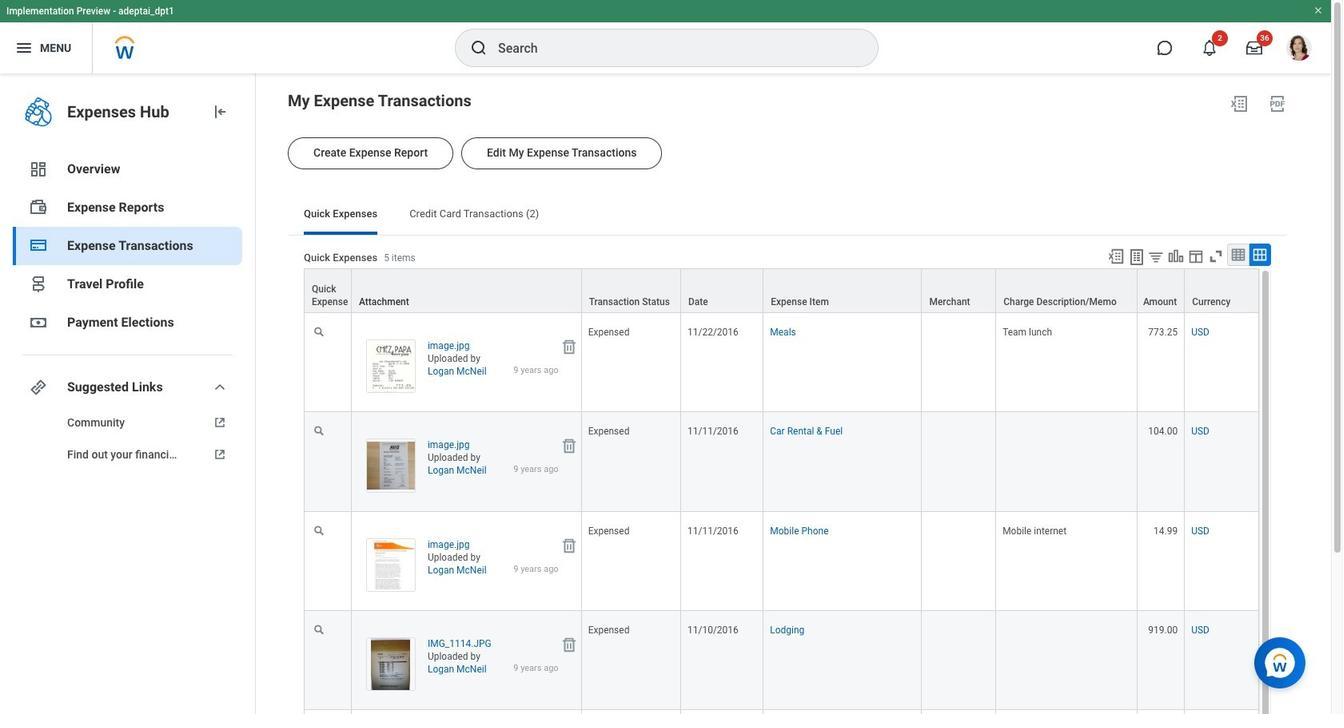 Task type: locate. For each thing, give the bounding box(es) containing it.
2 row from the top
[[304, 314, 1259, 413]]

view image preview image for 1st expensed element from the top
[[366, 340, 416, 394]]

link image
[[29, 378, 48, 397]]

ext link image
[[210, 415, 229, 431], [210, 447, 229, 463]]

delete image
[[560, 338, 578, 356], [560, 438, 578, 455], [560, 537, 578, 555], [560, 636, 578, 654]]

view image preview image for fourth expensed element from the top
[[366, 638, 416, 692]]

export to excel image left export to worksheets image
[[1107, 248, 1125, 265]]

delete image for 3rd expensed element from the top
[[560, 537, 578, 555]]

expenses hub element
[[67, 101, 198, 123]]

select to filter grid data image
[[1147, 249, 1165, 265]]

0 vertical spatial export to excel image
[[1230, 94, 1249, 114]]

toolbar
[[1100, 244, 1271, 269]]

1 vertical spatial ext link image
[[210, 447, 229, 463]]

column header
[[582, 269, 681, 314]]

4 expensed element from the top
[[588, 622, 630, 636]]

6 row from the top
[[304, 711, 1259, 715]]

0 horizontal spatial export to excel image
[[1107, 248, 1125, 265]]

row
[[304, 269, 1259, 314], [304, 314, 1259, 413], [304, 413, 1259, 512], [304, 512, 1259, 612], [304, 612, 1259, 711], [304, 711, 1259, 715]]

0 vertical spatial ext link image
[[210, 415, 229, 431]]

3 view image preview image from the top
[[366, 539, 416, 592]]

inbox large image
[[1247, 40, 1263, 56]]

tab list
[[288, 197, 1287, 235]]

3 delete image from the top
[[560, 537, 578, 555]]

view image preview image for 3rd expensed element from the top
[[366, 539, 416, 592]]

task pay image
[[29, 198, 48, 218]]

search image
[[469, 38, 489, 58]]

banner
[[0, 0, 1331, 74]]

export to excel image
[[1230, 94, 1249, 114], [1107, 248, 1125, 265]]

2 view image preview image from the top
[[366, 439, 416, 493]]

cell
[[922, 314, 996, 413], [922, 413, 996, 512], [996, 413, 1138, 512], [922, 512, 996, 612], [922, 612, 996, 711], [996, 612, 1138, 711], [304, 711, 352, 715], [352, 711, 582, 715], [582, 711, 681, 715], [681, 711, 764, 715], [764, 711, 922, 715], [922, 711, 996, 715], [996, 711, 1138, 715], [1138, 711, 1185, 715], [1185, 711, 1259, 715]]

3 expensed element from the top
[[588, 523, 630, 537]]

1 view image preview image from the top
[[366, 340, 416, 394]]

1 horizontal spatial export to excel image
[[1230, 94, 1249, 114]]

expand table image
[[1252, 247, 1268, 263]]

4 delete image from the top
[[560, 636, 578, 654]]

1 delete image from the top
[[560, 338, 578, 356]]

4 view image preview image from the top
[[366, 638, 416, 692]]

expensed element
[[588, 324, 630, 338], [588, 423, 630, 438], [588, 523, 630, 537], [588, 622, 630, 636]]

view image preview image for 3rd expensed element from the bottom of the page
[[366, 439, 416, 493]]

export to excel image for export to worksheets image
[[1107, 248, 1125, 265]]

table image
[[1231, 247, 1247, 263]]

export to excel image for view printable version (pdf) icon
[[1230, 94, 1249, 114]]

chevron down small image
[[210, 378, 229, 397]]

1 row from the top
[[304, 269, 1259, 314]]

1 vertical spatial export to excel image
[[1107, 248, 1125, 265]]

timeline milestone image
[[29, 275, 48, 294]]

click to view/edit grid preferences image
[[1187, 248, 1205, 265]]

view image preview image
[[366, 340, 416, 394], [366, 439, 416, 493], [366, 539, 416, 592], [366, 638, 416, 692]]

export to excel image left view printable version (pdf) icon
[[1230, 94, 1249, 114]]

2 delete image from the top
[[560, 438, 578, 455]]



Task type: describe. For each thing, give the bounding box(es) containing it.
justify image
[[14, 38, 34, 58]]

profile logan mcneil image
[[1287, 35, 1312, 64]]

dollar image
[[29, 313, 48, 333]]

5 row from the top
[[304, 612, 1259, 711]]

transformation import image
[[210, 102, 229, 122]]

credit card image
[[29, 236, 48, 255]]

2 ext link image from the top
[[210, 447, 229, 463]]

delete image for fourth expensed element from the top
[[560, 636, 578, 654]]

expand/collapse chart image
[[1167, 248, 1185, 265]]

delete image for 3rd expensed element from the bottom of the page
[[560, 438, 578, 455]]

Search Workday  search field
[[498, 30, 845, 66]]

navigation pane region
[[0, 74, 256, 715]]

3 row from the top
[[304, 413, 1259, 512]]

close environment banner image
[[1314, 6, 1323, 15]]

fullscreen image
[[1207, 248, 1225, 265]]

4 row from the top
[[304, 512, 1259, 612]]

view printable version (pdf) image
[[1268, 94, 1287, 114]]

delete image for 1st expensed element from the top
[[560, 338, 578, 356]]

dashboard image
[[29, 160, 48, 179]]

export to worksheets image
[[1127, 248, 1147, 267]]

1 ext link image from the top
[[210, 415, 229, 431]]

2 expensed element from the top
[[588, 423, 630, 438]]

notifications large image
[[1202, 40, 1218, 56]]

1 expensed element from the top
[[588, 324, 630, 338]]



Task type: vqa. For each thing, say whether or not it's contained in the screenshot.
Sort By List Box
no



